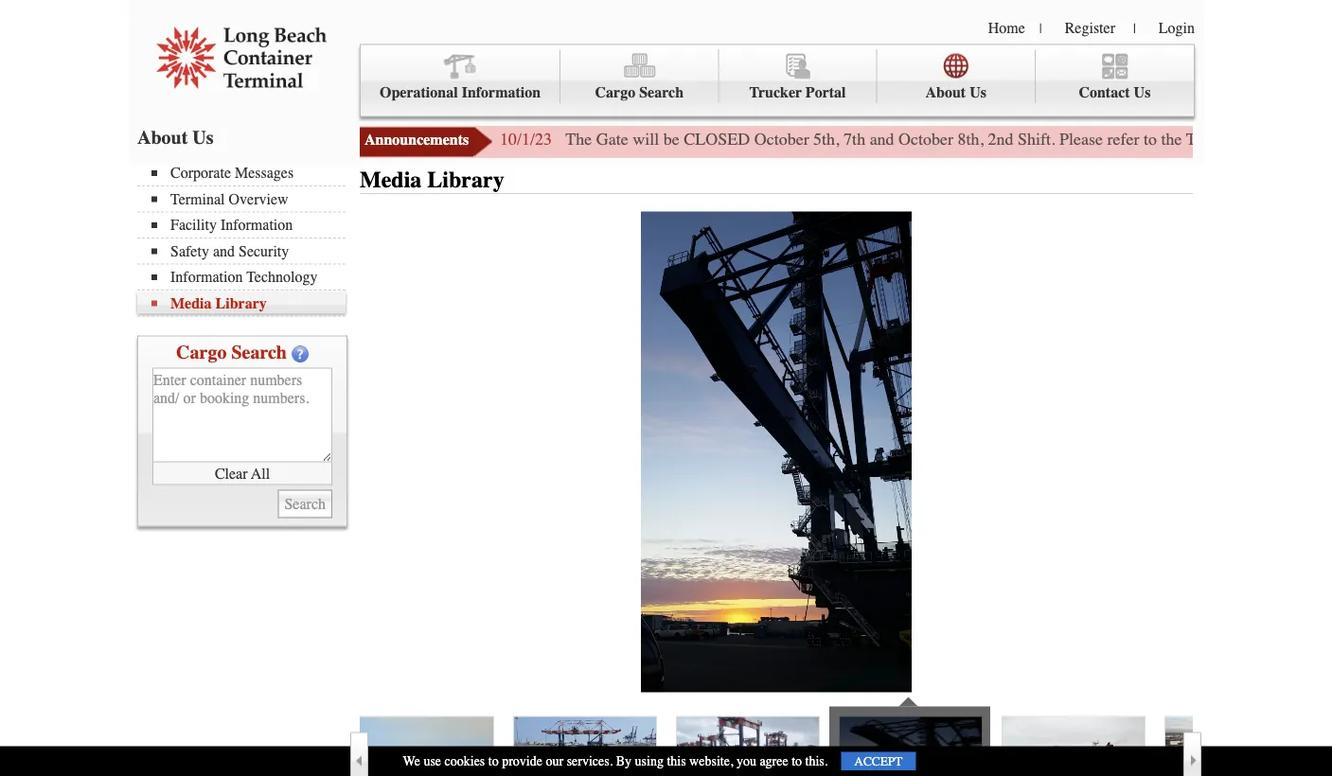 Task type: locate. For each thing, give the bounding box(es) containing it.
information inside operational information link
[[462, 84, 541, 101]]

0 horizontal spatial |
[[1040, 21, 1042, 36]]

0 vertical spatial library
[[427, 167, 505, 193]]

0 vertical spatial information
[[462, 84, 541, 101]]

corporate
[[170, 164, 231, 182]]

information up 10/1/23
[[462, 84, 541, 101]]

facility
[[170, 216, 217, 234]]

corporate messages terminal overview facility information safety and security information technology media library
[[170, 164, 318, 312]]

menu bar
[[360, 44, 1195, 117], [137, 162, 355, 317]]

menu bar containing corporate messages
[[137, 162, 355, 317]]

us up the 8th,
[[970, 84, 987, 101]]

0 horizontal spatial about
[[137, 126, 188, 148]]

0 vertical spatial about
[[926, 84, 966, 101]]

1 horizontal spatial media
[[360, 167, 422, 193]]

0 vertical spatial about us
[[926, 84, 987, 101]]

1 horizontal spatial us
[[970, 84, 987, 101]]

search up be at the top
[[640, 84, 684, 101]]

our
[[546, 754, 564, 769]]

0 vertical spatial cargo search
[[595, 84, 684, 101]]

media library
[[360, 167, 505, 193]]

1 horizontal spatial cargo search
[[595, 84, 684, 101]]

1 vertical spatial media
[[170, 295, 212, 312]]

menu bar containing operational information
[[360, 44, 1195, 117]]

1 horizontal spatial and
[[870, 130, 895, 149]]

0 horizontal spatial library
[[216, 295, 267, 312]]

1 gate from the left
[[596, 130, 629, 149]]

9/19
[[895, 749, 925, 769]]

2 horizontal spatial us
[[1134, 84, 1151, 101]]

cargo
[[595, 84, 636, 101], [176, 341, 227, 363]]

0 vertical spatial cargo
[[595, 84, 636, 101]]

and
[[870, 130, 895, 149], [213, 242, 235, 260]]

us for about us link
[[970, 84, 987, 101]]

library down information technology link in the top of the page
[[216, 295, 267, 312]]

cargo search down media library link
[[176, 341, 287, 363]]

messages
[[235, 164, 294, 182]]

0 horizontal spatial us
[[193, 126, 214, 148]]

you
[[737, 754, 757, 769]]

| right home
[[1040, 21, 1042, 36]]

cargo down media library link
[[176, 341, 227, 363]]

october
[[755, 130, 809, 149], [899, 130, 954, 149]]

| left login
[[1134, 21, 1136, 36]]

information
[[462, 84, 541, 101], [221, 216, 293, 234], [170, 269, 243, 286]]

will
[[633, 130, 659, 149]]

and right 7th
[[870, 130, 895, 149]]

media down safety
[[170, 295, 212, 312]]

0 vertical spatial menu bar
[[360, 44, 1195, 117]]

information technology link
[[152, 269, 346, 286]]

1 horizontal spatial october
[[899, 130, 954, 149]]

0 vertical spatial search
[[640, 84, 684, 101]]

terminal overview link
[[152, 190, 346, 208]]

to
[[1144, 130, 1157, 149], [489, 754, 499, 769], [792, 754, 802, 769]]

1 vertical spatial about us
[[137, 126, 214, 148]]

home link
[[989, 19, 1026, 36]]

0 horizontal spatial menu bar
[[137, 162, 355, 317]]

about
[[926, 84, 966, 101], [137, 126, 188, 148]]

|
[[1040, 21, 1042, 36], [1134, 21, 1136, 36]]

technology
[[247, 269, 318, 286]]

media
[[360, 167, 422, 193], [170, 295, 212, 312]]

media inside corporate messages terminal overview facility information safety and security information technology media library
[[170, 295, 212, 312]]

1 vertical spatial information
[[221, 216, 293, 234]]

shift.
[[1018, 130, 1056, 149]]

about us up corporate
[[137, 126, 214, 148]]

to left the provide
[[489, 754, 499, 769]]

to left the
[[1144, 130, 1157, 149]]

home
[[989, 19, 1026, 36]]

cargo search
[[595, 84, 684, 101], [176, 341, 287, 363]]

2 gate from the left
[[1231, 130, 1263, 149]]

about us
[[926, 84, 987, 101], [137, 126, 214, 148]]

about up the 8th,
[[926, 84, 966, 101]]

None submit
[[278, 490, 332, 519]]

refer
[[1108, 130, 1140, 149]]

us up corporate
[[193, 126, 214, 148]]

information down overview
[[221, 216, 293, 234]]

1 vertical spatial about
[[137, 126, 188, 148]]

gate right truck
[[1231, 130, 1263, 149]]

announcements
[[365, 131, 469, 149]]

about us up the 8th,
[[926, 84, 987, 101]]

cargo search up will
[[595, 84, 684, 101]]

services.
[[567, 754, 613, 769]]

us right contact
[[1134, 84, 1151, 101]]

we
[[403, 754, 420, 769]]

information down safety
[[170, 269, 243, 286]]

october left 5th,
[[755, 130, 809, 149]]

1 horizontal spatial gate
[[1231, 130, 1263, 149]]

1 horizontal spatial menu bar
[[360, 44, 1195, 117]]

please
[[1060, 130, 1104, 149]]

10/1/23 the gate will be closed october 5th, 7th and october 8th, 2nd shift. please refer to the truck gate hours we
[[500, 130, 1333, 149]]

1 vertical spatial search
[[231, 341, 287, 363]]

trucker portal link
[[719, 50, 878, 103]]

this.
[[806, 754, 828, 769]]

we use cookies to provide our services. by using this website, you agree to this.
[[403, 754, 828, 769]]

0 vertical spatial and
[[870, 130, 895, 149]]

1 horizontal spatial about
[[926, 84, 966, 101]]

0 horizontal spatial cargo search
[[176, 341, 287, 363]]

1 horizontal spatial |
[[1134, 21, 1136, 36]]

0 horizontal spatial gate
[[596, 130, 629, 149]]

0 horizontal spatial october
[[755, 130, 809, 149]]

cookies
[[445, 754, 485, 769]]

gate
[[596, 130, 629, 149], [1231, 130, 1263, 149]]

and inside corporate messages terminal overview facility information safety and security information technology media library
[[213, 242, 235, 260]]

security
[[239, 242, 289, 260]]

1 vertical spatial menu bar
[[137, 162, 355, 317]]

0 horizontal spatial about us
[[137, 126, 214, 148]]

media down the announcements in the top left of the page
[[360, 167, 422, 193]]

1 vertical spatial and
[[213, 242, 235, 260]]

2 october from the left
[[899, 130, 954, 149]]

cargo up will
[[595, 84, 636, 101]]

1 horizontal spatial about us
[[926, 84, 987, 101]]

trucker
[[750, 84, 802, 101]]

provide
[[502, 754, 543, 769]]

1 horizontal spatial library
[[427, 167, 505, 193]]

1 vertical spatial cargo search
[[176, 341, 287, 363]]

closed
[[684, 130, 750, 149]]

1 | from the left
[[1040, 21, 1042, 36]]

gate right "the"
[[596, 130, 629, 149]]

search down media library link
[[231, 341, 287, 363]]

using
[[635, 754, 664, 769]]

operational information
[[380, 84, 541, 101]]

us
[[970, 84, 987, 101], [1134, 84, 1151, 101], [193, 126, 214, 148]]

0 horizontal spatial search
[[231, 341, 287, 363]]

library down the announcements in the top left of the page
[[427, 167, 505, 193]]

safety
[[170, 242, 209, 260]]

0 horizontal spatial media
[[170, 295, 212, 312]]

0 vertical spatial media
[[360, 167, 422, 193]]

about inside menu bar
[[926, 84, 966, 101]]

search
[[640, 84, 684, 101], [231, 341, 287, 363]]

1 october from the left
[[755, 130, 809, 149]]

and right safety
[[213, 242, 235, 260]]

about up corporate
[[137, 126, 188, 148]]

0 horizontal spatial and
[[213, 242, 235, 260]]

to left the this.
[[792, 754, 802, 769]]

1 vertical spatial cargo
[[176, 341, 227, 363]]

us for contact us link
[[1134, 84, 1151, 101]]

library
[[427, 167, 505, 193], [216, 295, 267, 312]]

october left the 8th,
[[899, 130, 954, 149]]

1 vertical spatial library
[[216, 295, 267, 312]]



Task type: vqa. For each thing, say whether or not it's contained in the screenshot.
U.S. at the bottom right
no



Task type: describe. For each thing, give the bounding box(es) containing it.
use
[[424, 754, 441, 769]]

safety and security link
[[152, 242, 346, 260]]

by
[[616, 754, 632, 769]]

we
[[1313, 130, 1333, 149]]

register link
[[1065, 19, 1116, 36]]

operational information link
[[361, 50, 561, 103]]

clear
[[215, 465, 248, 482]]

clear all
[[215, 465, 270, 482]]

hours
[[1267, 130, 1309, 149]]

media library link
[[152, 295, 346, 312]]

overview
[[229, 190, 289, 208]]

clear all button
[[152, 463, 332, 485]]

login
[[1159, 19, 1195, 36]]

agree
[[760, 754, 789, 769]]

7th
[[844, 130, 866, 149]]

library inside corporate messages terminal overview facility information safety and security information technology media library
[[216, 295, 267, 312]]

contact us link
[[1036, 50, 1194, 103]]

be
[[664, 130, 680, 149]]

corporate messages link
[[152, 164, 346, 182]]

1 horizontal spatial cargo
[[595, 84, 636, 101]]

5th,
[[814, 130, 840, 149]]

contact us
[[1079, 84, 1151, 101]]

truck
[[1187, 130, 1227, 149]]

the
[[566, 130, 592, 149]]

contact
[[1079, 84, 1131, 101]]

10/1/23
[[500, 130, 552, 149]]

8th,
[[958, 130, 984, 149]]

about us link
[[878, 50, 1036, 103]]

1 horizontal spatial to
[[792, 754, 802, 769]]

accept
[[855, 754, 903, 769]]

2 horizontal spatial to
[[1144, 130, 1157, 149]]

2 | from the left
[[1134, 21, 1136, 36]]

2nd
[[988, 130, 1014, 149]]

cargo search inside menu bar
[[595, 84, 684, 101]]

register
[[1065, 19, 1116, 36]]

the
[[1162, 130, 1183, 149]]

1 horizontal spatial search
[[640, 84, 684, 101]]

Enter container numbers and/ or booking numbers.  text field
[[152, 368, 332, 463]]

website,
[[690, 754, 733, 769]]

2 vertical spatial information
[[170, 269, 243, 286]]

0 horizontal spatial to
[[489, 754, 499, 769]]

0 horizontal spatial cargo
[[176, 341, 227, 363]]

cargo search link
[[561, 50, 719, 103]]

trucker portal
[[750, 84, 846, 101]]

all
[[251, 465, 270, 482]]

facility information link
[[152, 216, 346, 234]]

portal
[[806, 84, 846, 101]]

login link
[[1159, 19, 1195, 36]]

operational
[[380, 84, 458, 101]]

accept button
[[841, 753, 916, 771]]

this
[[667, 754, 686, 769]]

terminal
[[170, 190, 225, 208]]



